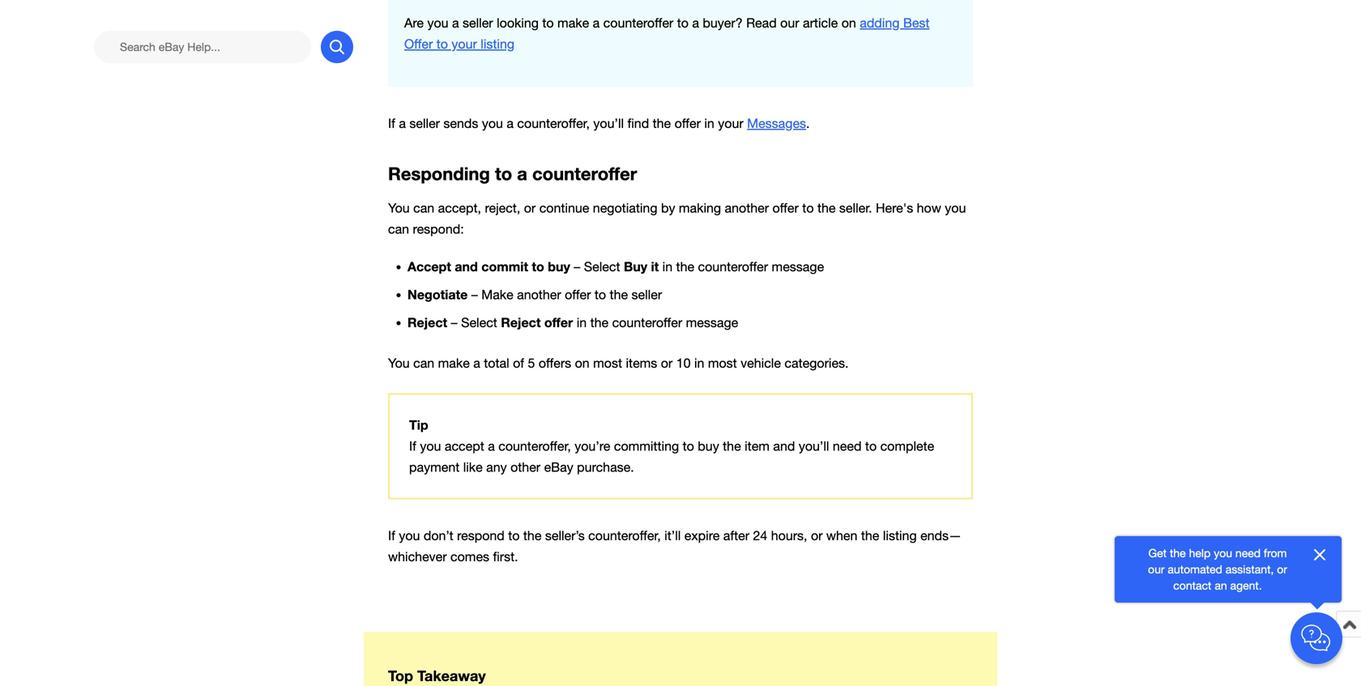 Task type: vqa. For each thing, say whether or not it's contained in the screenshot.
leftmost another
yes



Task type: locate. For each thing, give the bounding box(es) containing it.
0 horizontal spatial another
[[517, 287, 561, 302]]

1 horizontal spatial or
[[811, 528, 823, 543]]

reject down negotiate – make another offer to the seller
[[501, 315, 541, 330]]

or down from
[[1277, 563, 1288, 576]]

select down make
[[461, 315, 497, 330]]

you right the are
[[427, 15, 449, 30]]

listing left ends—
[[883, 528, 917, 543]]

ebay
[[544, 460, 574, 475]]

2 vertical spatial counteroffer,
[[588, 528, 661, 543]]

to up reject,
[[495, 163, 512, 184]]

and
[[455, 259, 478, 274], [773, 439, 795, 454]]

expire
[[685, 528, 720, 543]]

if for you
[[388, 528, 395, 543]]

2 vertical spatial seller
[[632, 287, 662, 302]]

find
[[628, 116, 649, 131]]

1 vertical spatial your
[[718, 116, 744, 131]]

accept,
[[438, 200, 481, 215]]

1 vertical spatial seller
[[410, 116, 440, 131]]

most
[[593, 356, 622, 371], [708, 356, 737, 371]]

if you don't respond to the seller's counteroffer, it'll expire after 24 hours, or when the listing ends— whichever comes first.
[[388, 528, 962, 564]]

0 horizontal spatial in
[[577, 315, 587, 330]]

0 horizontal spatial buy
[[548, 259, 570, 274]]

offer inside you can accept, reject, or continue negotiating by making another offer to the seller. here's how you can respond:
[[773, 200, 799, 215]]

0 horizontal spatial listing
[[481, 36, 515, 51]]

0 vertical spatial listing
[[481, 36, 515, 51]]

offer down negotiate – make another offer to the seller
[[544, 315, 573, 330]]

2 reject from the left
[[501, 315, 541, 330]]

you for you can make a total of 5 offers on most items or 10 in most vehicle categories.
[[388, 356, 410, 371]]

message inside accept and commit to buy – select buy it in the counteroffer message
[[772, 259, 824, 274]]

and right item
[[773, 439, 795, 454]]

0 vertical spatial seller
[[463, 15, 493, 30]]

or
[[524, 200, 536, 215], [811, 528, 823, 543], [1277, 563, 1288, 576]]

0 vertical spatial and
[[455, 259, 478, 274]]

a right looking
[[593, 15, 600, 30]]

messages link
[[747, 116, 806, 131]]

automated
[[1168, 563, 1223, 576]]

you inside you can accept, reject, or continue negotiating by making another offer to the seller. here's how you can respond:
[[388, 200, 410, 215]]

can up tip
[[413, 356, 435, 371]]

you right how
[[945, 200, 966, 215]]

or inside 'if you don't respond to the seller's counteroffer, it'll expire after 24 hours, or when the listing ends— whichever comes first.'
[[811, 528, 823, 543]]

2 vertical spatial in
[[577, 315, 587, 330]]

1 vertical spatial –
[[471, 287, 478, 302]]

1 horizontal spatial our
[[1148, 563, 1165, 576]]

1 vertical spatial message
[[686, 315, 738, 330]]

2 you from the top
[[388, 356, 410, 371]]

item
[[745, 439, 770, 454]]

most left "items or"
[[593, 356, 622, 371]]

the right it
[[676, 259, 695, 274]]

listing
[[481, 36, 515, 51], [883, 528, 917, 543]]

1 vertical spatial you
[[388, 356, 410, 371]]

need
[[833, 439, 862, 454], [1236, 547, 1261, 560]]

offer up reject – select reject offer in the counteroffer message
[[565, 287, 591, 302]]

counteroffer, inside tip if you accept a counteroffer, you're committing to buy the item and you'll need to complete payment like any other ebay purchase.
[[499, 439, 571, 454]]

2 vertical spatial if
[[388, 528, 395, 543]]

can
[[413, 200, 435, 215], [388, 222, 409, 237], [413, 356, 435, 371]]

negotiate
[[408, 287, 468, 302]]

buy up negotiate – make another offer to the seller
[[548, 259, 570, 274]]

1 vertical spatial in
[[663, 259, 673, 274]]

need inside tip if you accept a counteroffer, you're committing to buy the item and you'll need to complete payment like any other ebay purchase.
[[833, 439, 862, 454]]

– for reject
[[451, 315, 458, 330]]

the inside accept and commit to buy – select buy it in the counteroffer message
[[676, 259, 695, 274]]

0 horizontal spatial need
[[833, 439, 862, 454]]

1 vertical spatial another
[[517, 287, 561, 302]]

0 horizontal spatial seller
[[410, 116, 440, 131]]

1 vertical spatial our
[[1148, 563, 1165, 576]]

on
[[842, 15, 856, 30], [575, 356, 590, 371]]

to
[[542, 15, 554, 30], [677, 15, 689, 30], [437, 36, 448, 51], [495, 163, 512, 184], [802, 200, 814, 215], [532, 259, 544, 274], [595, 287, 606, 302], [683, 439, 694, 454], [865, 439, 877, 454], [508, 528, 520, 543]]

1 horizontal spatial need
[[1236, 547, 1261, 560]]

can up respond:
[[413, 200, 435, 215]]

– inside reject – select reject offer in the counteroffer message
[[451, 315, 458, 330]]

seller left looking
[[463, 15, 493, 30]]

like
[[463, 460, 483, 475]]

0 vertical spatial you
[[388, 200, 410, 215]]

whichever
[[388, 549, 447, 564]]

1 vertical spatial and
[[773, 439, 795, 454]]

and right accept
[[455, 259, 478, 274]]

in left the messages
[[704, 116, 715, 131]]

0 vertical spatial you'll
[[594, 116, 624, 131]]

1 vertical spatial need
[[1236, 547, 1261, 560]]

need inside get the help you need from our automated assistant, or contact an agent.
[[1236, 547, 1261, 560]]

0 horizontal spatial most
[[593, 356, 622, 371]]

2 most from the left
[[708, 356, 737, 371]]

accept
[[408, 259, 451, 274]]

can for you can accept, reject, or continue negotiating by making another offer to the seller. here's how you can respond:
[[413, 200, 435, 215]]

1 vertical spatial buy
[[698, 439, 719, 454]]

select inside accept and commit to buy – select buy it in the counteroffer message
[[584, 259, 620, 274]]

a up reject,
[[517, 163, 527, 184]]

you'll right item
[[799, 439, 829, 454]]

if inside tip if you accept a counteroffer, you're committing to buy the item and you'll need to complete payment like any other ebay purchase.
[[409, 439, 416, 454]]

it'll
[[665, 528, 681, 543]]

0 vertical spatial make
[[558, 15, 589, 30]]

the left item
[[723, 439, 741, 454]]

0 vertical spatial or
[[524, 200, 536, 215]]

respond:
[[413, 222, 464, 237]]

assistant,
[[1226, 563, 1274, 576]]

1 horizontal spatial select
[[584, 259, 620, 274]]

0 vertical spatial need
[[833, 439, 862, 454]]

– inside accept and commit to buy – select buy it in the counteroffer message
[[574, 259, 580, 274]]

2 horizontal spatial seller
[[632, 287, 662, 302]]

– inside negotiate – make another offer to the seller
[[471, 287, 478, 302]]

select left buy
[[584, 259, 620, 274]]

on right "offers"
[[575, 356, 590, 371]]

0 vertical spatial another
[[725, 200, 769, 215]]

messages
[[747, 116, 806, 131]]

1 vertical spatial you'll
[[799, 439, 829, 454]]

on right article
[[842, 15, 856, 30]]

a
[[452, 15, 459, 30], [593, 15, 600, 30], [692, 15, 699, 30], [399, 116, 406, 131], [507, 116, 514, 131], [517, 163, 527, 184], [473, 356, 480, 371], [488, 439, 495, 454]]

responding to a counteroffer
[[388, 163, 637, 184]]

to down accept and commit to buy – select buy it in the counteroffer message
[[595, 287, 606, 302]]

2 horizontal spatial –
[[574, 259, 580, 274]]

offer
[[404, 36, 433, 51]]

1 vertical spatial select
[[461, 315, 497, 330]]

adding best offer to your listing link
[[404, 15, 930, 51]]

1 reject from the left
[[408, 315, 447, 330]]

reject
[[408, 315, 447, 330], [501, 315, 541, 330]]

buy inside tip if you accept a counteroffer, you're committing to buy the item and you'll need to complete payment like any other ebay purchase.
[[698, 439, 719, 454]]

another
[[725, 200, 769, 215], [517, 287, 561, 302]]

your left 'messages' link
[[718, 116, 744, 131]]

making
[[679, 200, 721, 215]]

our down get
[[1148, 563, 1165, 576]]

1 vertical spatial listing
[[883, 528, 917, 543]]

hours,
[[771, 528, 808, 543]]

can left respond:
[[388, 222, 409, 237]]

you up tip
[[388, 356, 410, 371]]

most right 10 in at the bottom
[[708, 356, 737, 371]]

if up responding
[[388, 116, 395, 131]]

0 vertical spatial your
[[452, 36, 477, 51]]

– up negotiate – make another offer to the seller
[[574, 259, 580, 274]]

1 horizontal spatial message
[[772, 259, 824, 274]]

seller down it
[[632, 287, 662, 302]]

counteroffer, up the other
[[499, 439, 571, 454]]

counteroffer inside reject – select reject offer in the counteroffer message
[[612, 315, 682, 330]]

counteroffer,
[[517, 116, 590, 131], [499, 439, 571, 454], [588, 528, 661, 543]]

another right make
[[517, 287, 561, 302]]

the inside reject – select reject offer in the counteroffer message
[[590, 315, 609, 330]]

0 vertical spatial can
[[413, 200, 435, 215]]

to left seller.
[[802, 200, 814, 215]]

offer left seller.
[[773, 200, 799, 215]]

0 horizontal spatial and
[[455, 259, 478, 274]]

2 horizontal spatial or
[[1277, 563, 1288, 576]]

you inside tip if you accept a counteroffer, you're committing to buy the item and you'll need to complete payment like any other ebay purchase.
[[420, 439, 441, 454]]

1 horizontal spatial and
[[773, 439, 795, 454]]

by
[[661, 200, 675, 215]]

to right looking
[[542, 15, 554, 30]]

select
[[584, 259, 620, 274], [461, 315, 497, 330]]

the down accept and commit to buy – select buy it in the counteroffer message
[[610, 287, 628, 302]]

0 vertical spatial select
[[584, 259, 620, 274]]

– down negotiate
[[451, 315, 458, 330]]

first.
[[493, 549, 518, 564]]

0 vertical spatial buy
[[548, 259, 570, 274]]

1 horizontal spatial on
[[842, 15, 856, 30]]

can for you can make a total of 5 offers on most items or 10 in most vehicle categories.
[[413, 356, 435, 371]]

1 vertical spatial counteroffer,
[[499, 439, 571, 454]]

1 horizontal spatial another
[[725, 200, 769, 215]]

listing inside adding best offer to your listing
[[481, 36, 515, 51]]

seller left sends
[[410, 116, 440, 131]]

comes
[[451, 549, 489, 564]]

1 horizontal spatial most
[[708, 356, 737, 371]]

you
[[427, 15, 449, 30], [482, 116, 503, 131], [945, 200, 966, 215], [420, 439, 441, 454], [399, 528, 420, 543], [1214, 547, 1233, 560]]

our right read
[[780, 15, 799, 30]]

the left seller.
[[818, 200, 836, 215]]

to up negotiate – make another offer to the seller
[[532, 259, 544, 274]]

tip if you accept a counteroffer, you're committing to buy the item and you'll need to complete payment like any other ebay purchase.
[[409, 417, 935, 475]]

complete
[[880, 439, 935, 454]]

you down responding
[[388, 200, 410, 215]]

1 vertical spatial or
[[811, 528, 823, 543]]

counteroffer, left it'll
[[588, 528, 661, 543]]

1 horizontal spatial –
[[471, 287, 478, 302]]

if up the whichever
[[388, 528, 395, 543]]

if down tip
[[409, 439, 416, 454]]

when
[[826, 528, 858, 543]]

seller
[[463, 15, 493, 30], [410, 116, 440, 131], [632, 287, 662, 302]]

you up the whichever
[[399, 528, 420, 543]]

your right offer
[[452, 36, 477, 51]]

the inside you can accept, reject, or continue negotiating by making another offer to the seller. here's how you can respond:
[[818, 200, 836, 215]]

0 horizontal spatial your
[[452, 36, 477, 51]]

24
[[753, 528, 768, 543]]

other
[[511, 460, 541, 475]]

to inside you can accept, reject, or continue negotiating by making another offer to the seller. here's how you can respond:
[[802, 200, 814, 215]]

get the help you need from our automated assistant, or contact an agent. tooltip
[[1141, 545, 1295, 594]]

to inside negotiate – make another offer to the seller
[[595, 287, 606, 302]]

1 horizontal spatial buy
[[698, 439, 719, 454]]

a up any
[[488, 439, 495, 454]]

– left make
[[471, 287, 478, 302]]

1 vertical spatial on
[[575, 356, 590, 371]]

1 vertical spatial if
[[409, 439, 416, 454]]

0 horizontal spatial message
[[686, 315, 738, 330]]

–
[[574, 259, 580, 274], [471, 287, 478, 302], [451, 315, 458, 330]]

an
[[1215, 579, 1227, 592]]

to up first.
[[508, 528, 520, 543]]

0 horizontal spatial select
[[461, 315, 497, 330]]

vehicle categories.
[[741, 356, 849, 371]]

you can accept, reject, or continue negotiating by making another offer to the seller. here's how you can respond:
[[388, 200, 966, 237]]

2 vertical spatial or
[[1277, 563, 1288, 576]]

accept
[[445, 439, 484, 454]]

don't
[[424, 528, 453, 543]]

you up payment at left bottom
[[420, 439, 441, 454]]

1 you from the top
[[388, 200, 410, 215]]

you'll
[[594, 116, 624, 131], [799, 439, 829, 454]]

0 vertical spatial if
[[388, 116, 395, 131]]

message
[[772, 259, 824, 274], [686, 315, 738, 330]]

0 horizontal spatial –
[[451, 315, 458, 330]]

or left when
[[811, 528, 823, 543]]

the inside tip if you accept a counteroffer, you're committing to buy the item and you'll need to complete payment like any other ebay purchase.
[[723, 439, 741, 454]]

0 horizontal spatial or
[[524, 200, 536, 215]]

1 horizontal spatial reject
[[501, 315, 541, 330]]

in right it
[[663, 259, 673, 274]]

if inside 'if you don't respond to the seller's counteroffer, it'll expire after 24 hours, or when the listing ends— whichever comes first.'
[[388, 528, 395, 543]]

the up you can make a total of 5 offers on most items or 10 in most vehicle categories.
[[590, 315, 609, 330]]

make left total
[[438, 356, 470, 371]]

Search eBay Help... text field
[[94, 31, 311, 63]]

the right when
[[861, 528, 880, 543]]

counteroffer
[[603, 15, 674, 30], [532, 163, 637, 184], [698, 259, 768, 274], [612, 315, 682, 330]]

in
[[704, 116, 715, 131], [663, 259, 673, 274], [577, 315, 587, 330]]

your inside adding best offer to your listing
[[452, 36, 477, 51]]

1 horizontal spatial make
[[558, 15, 589, 30]]

2 vertical spatial –
[[451, 315, 458, 330]]

you right help
[[1214, 547, 1233, 560]]

a inside tip if you accept a counteroffer, you're committing to buy the item and you'll need to complete payment like any other ebay purchase.
[[488, 439, 495, 454]]

make right looking
[[558, 15, 589, 30]]

need up assistant,
[[1236, 547, 1261, 560]]

of
[[513, 356, 524, 371]]

accept and commit to buy – select buy it in the counteroffer message
[[408, 259, 824, 274]]

to right offer
[[437, 36, 448, 51]]

1 horizontal spatial listing
[[883, 528, 917, 543]]

0 vertical spatial message
[[772, 259, 824, 274]]

listing down looking
[[481, 36, 515, 51]]

0 vertical spatial our
[[780, 15, 799, 30]]

10 in
[[676, 356, 705, 371]]

make
[[558, 15, 589, 30], [438, 356, 470, 371]]

another right making
[[725, 200, 769, 215]]

you inside you can accept, reject, or continue negotiating by making another offer to the seller. here's how you can respond:
[[945, 200, 966, 215]]

or right reject,
[[524, 200, 536, 215]]

1 horizontal spatial in
[[663, 259, 673, 274]]

0 vertical spatial –
[[574, 259, 580, 274]]

2 horizontal spatial in
[[704, 116, 715, 131]]

buy left item
[[698, 439, 719, 454]]

0 horizontal spatial make
[[438, 356, 470, 371]]

1 horizontal spatial you'll
[[799, 439, 829, 454]]

1 vertical spatial can
[[388, 222, 409, 237]]

if
[[388, 116, 395, 131], [409, 439, 416, 454], [388, 528, 395, 543]]

payment
[[409, 460, 460, 475]]

0 horizontal spatial on
[[575, 356, 590, 371]]

0 horizontal spatial reject
[[408, 315, 447, 330]]

in up you can make a total of 5 offers on most items or 10 in most vehicle categories.
[[577, 315, 587, 330]]

2 vertical spatial can
[[413, 356, 435, 371]]

need left complete
[[833, 439, 862, 454]]

0 horizontal spatial you'll
[[594, 116, 624, 131]]

your
[[452, 36, 477, 51], [718, 116, 744, 131]]

counteroffer, up "responding to a counteroffer"
[[517, 116, 590, 131]]

you'll left "find" on the left of page
[[594, 116, 624, 131]]

reject – select reject offer in the counteroffer message
[[408, 315, 738, 330]]

the right get
[[1170, 547, 1186, 560]]

a left buyer?
[[692, 15, 699, 30]]

reject down negotiate
[[408, 315, 447, 330]]

in inside reject – select reject offer in the counteroffer message
[[577, 315, 587, 330]]



Task type: describe. For each thing, give the bounding box(es) containing it.
counteroffer, inside 'if you don't respond to the seller's counteroffer, it'll expire after 24 hours, or when the listing ends— whichever comes first.'
[[588, 528, 661, 543]]

to left complete
[[865, 439, 877, 454]]

another inside you can accept, reject, or continue negotiating by making another offer to the seller. here's how you can respond:
[[725, 200, 769, 215]]

buy
[[624, 259, 647, 274]]

ends—
[[921, 528, 962, 543]]

total
[[484, 356, 509, 371]]

or inside get the help you need from our automated assistant, or contact an agent.
[[1277, 563, 1288, 576]]

get the help you need from our automated assistant, or contact an agent.
[[1148, 547, 1288, 592]]

purchase.
[[577, 460, 634, 475]]

offers
[[539, 356, 571, 371]]

negotiating
[[593, 200, 658, 215]]

you're
[[575, 439, 611, 454]]

read
[[746, 15, 777, 30]]

seller inside negotiate – make another offer to the seller
[[632, 287, 662, 302]]

or inside you can accept, reject, or continue negotiating by making another offer to the seller. here's how you can respond:
[[524, 200, 536, 215]]

seller's
[[545, 528, 585, 543]]

offer right "find" on the left of page
[[675, 116, 701, 131]]

to inside adding best offer to your listing
[[437, 36, 448, 51]]

top takeaway
[[388, 667, 486, 685]]

here's
[[876, 200, 913, 215]]

agent.
[[1231, 579, 1262, 592]]

help
[[1189, 547, 1211, 560]]

you for you can accept, reject, or continue negotiating by making another offer to the seller. here's how you can respond:
[[388, 200, 410, 215]]

you inside get the help you need from our automated assistant, or contact an agent.
[[1214, 547, 1233, 560]]

.
[[806, 116, 810, 131]]

to inside 'if you don't respond to the seller's counteroffer, it'll expire after 24 hours, or when the listing ends— whichever comes first.'
[[508, 528, 520, 543]]

1 horizontal spatial your
[[718, 116, 744, 131]]

looking
[[497, 15, 539, 30]]

if a seller sends you a counteroffer, you'll find the offer in your messages .
[[388, 116, 810, 131]]

buyer?
[[703, 15, 743, 30]]

after
[[723, 528, 750, 543]]

any
[[486, 460, 507, 475]]

1 most from the left
[[593, 356, 622, 371]]

0 vertical spatial counteroffer,
[[517, 116, 590, 131]]

a right sends
[[507, 116, 514, 131]]

adding best offer to your listing
[[404, 15, 930, 51]]

to left buyer?
[[677, 15, 689, 30]]

to right committing
[[683, 439, 694, 454]]

another inside negotiate – make another offer to the seller
[[517, 287, 561, 302]]

from
[[1264, 547, 1287, 560]]

a left total
[[473, 356, 480, 371]]

– for another
[[471, 287, 478, 302]]

article
[[803, 15, 838, 30]]

a left sends
[[399, 116, 406, 131]]

5
[[528, 356, 535, 371]]

items or
[[626, 356, 673, 371]]

are
[[404, 15, 424, 30]]

and inside tip if you accept a counteroffer, you're committing to buy the item and you'll need to complete payment like any other ebay purchase.
[[773, 439, 795, 454]]

a right the are
[[452, 15, 459, 30]]

commit
[[482, 259, 528, 274]]

continue
[[539, 200, 589, 215]]

contact
[[1174, 579, 1212, 592]]

respond
[[457, 528, 505, 543]]

the inside negotiate – make another offer to the seller
[[610, 287, 628, 302]]

if for a
[[388, 116, 395, 131]]

message inside reject – select reject offer in the counteroffer message
[[686, 315, 738, 330]]

in inside accept and commit to buy – select buy it in the counteroffer message
[[663, 259, 673, 274]]

0 vertical spatial in
[[704, 116, 715, 131]]

the right "find" on the left of page
[[653, 116, 671, 131]]

0 vertical spatial on
[[842, 15, 856, 30]]

make
[[482, 287, 513, 302]]

our inside get the help you need from our automated assistant, or contact an agent.
[[1148, 563, 1165, 576]]

seller.
[[839, 200, 872, 215]]

get
[[1149, 547, 1167, 560]]

offer inside negotiate – make another offer to the seller
[[565, 287, 591, 302]]

the inside get the help you need from our automated assistant, or contact an agent.
[[1170, 547, 1186, 560]]

1 vertical spatial make
[[438, 356, 470, 371]]

you can make a total of 5 offers on most items or 10 in most vehicle categories.
[[388, 356, 849, 371]]

reject,
[[485, 200, 520, 215]]

listing inside 'if you don't respond to the seller's counteroffer, it'll expire after 24 hours, or when the listing ends— whichever comes first.'
[[883, 528, 917, 543]]

it
[[651, 259, 659, 274]]

are you a seller looking to make a counteroffer to a buyer? read our article on
[[404, 15, 860, 30]]

top
[[388, 667, 413, 685]]

select inside reject – select reject offer in the counteroffer message
[[461, 315, 497, 330]]

responding
[[388, 163, 490, 184]]

you right sends
[[482, 116, 503, 131]]

you'll inside tip if you accept a counteroffer, you're committing to buy the item and you'll need to complete payment like any other ebay purchase.
[[799, 439, 829, 454]]

0 horizontal spatial our
[[780, 15, 799, 30]]

tip
[[409, 417, 428, 433]]

1 horizontal spatial seller
[[463, 15, 493, 30]]

best
[[903, 15, 930, 30]]

the left seller's
[[523, 528, 542, 543]]

adding
[[860, 15, 900, 30]]

how
[[917, 200, 941, 215]]

you inside 'if you don't respond to the seller's counteroffer, it'll expire after 24 hours, or when the listing ends— whichever comes first.'
[[399, 528, 420, 543]]

committing
[[614, 439, 679, 454]]

counteroffer inside accept and commit to buy – select buy it in the counteroffer message
[[698, 259, 768, 274]]

sends
[[444, 116, 478, 131]]

negotiate – make another offer to the seller
[[408, 287, 662, 302]]

takeaway
[[417, 667, 486, 685]]



